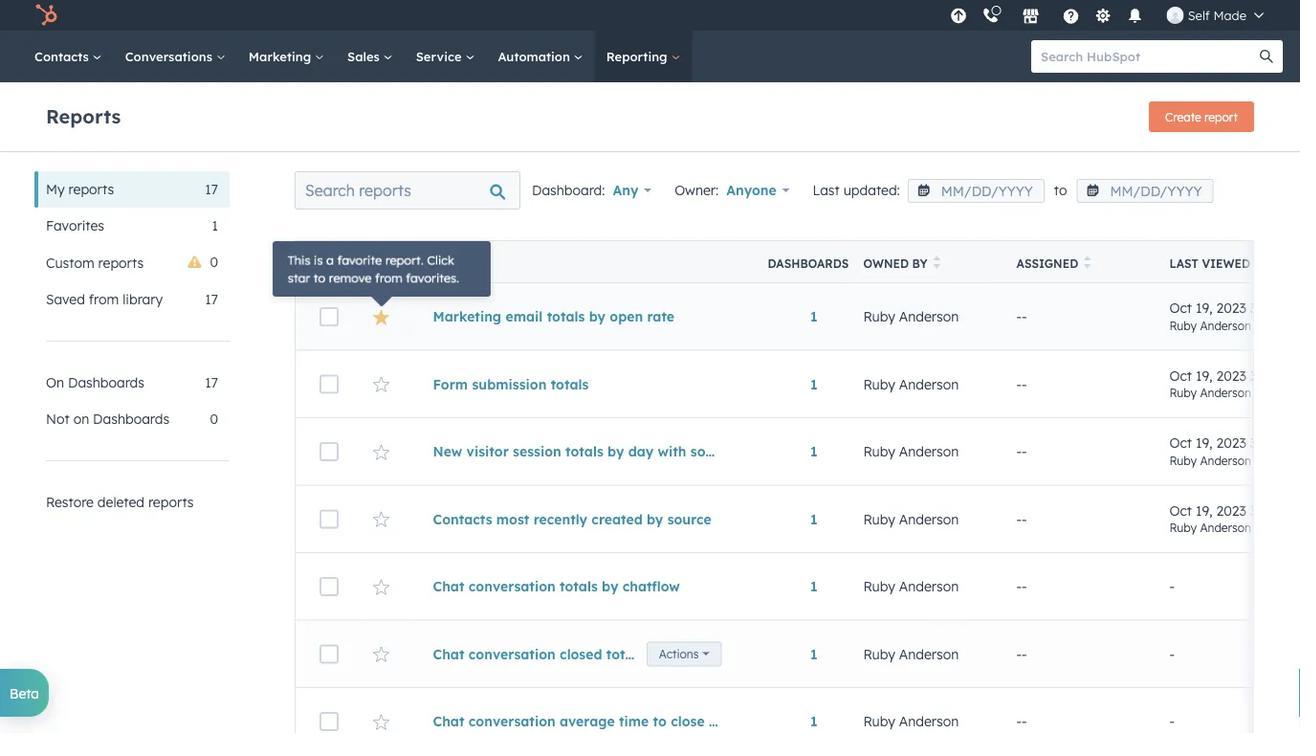 Task type: locate. For each thing, give the bounding box(es) containing it.
press to sort. image right owned by
[[934, 256, 941, 269]]

0 vertical spatial contacts
[[34, 48, 93, 64]]

anderson inside oct 19, 2023 3:17 pm ruby anderson
[[1201, 318, 1252, 332]]

last left updated:
[[813, 182, 840, 199]]

press to sort. element
[[473, 256, 480, 272], [934, 256, 941, 272], [1085, 256, 1092, 272]]

1 for seventh 1 button
[[811, 713, 818, 730]]

owned by button
[[841, 241, 994, 283]]

chatflow
[[623, 578, 680, 595]]

rep right close
[[730, 713, 752, 730]]

1 horizontal spatial from
[[376, 275, 399, 288]]

1 17 from the top
[[205, 181, 218, 198]]

0 vertical spatial conversation
[[469, 578, 556, 595]]

7 1 button from the top
[[811, 713, 818, 730]]

reports up saved from library
[[98, 254, 144, 271]]

reports
[[69, 181, 114, 198], [98, 254, 144, 271], [148, 494, 194, 511]]

2 chat from the top
[[433, 646, 465, 662]]

-- for third 1 button
[[1017, 443, 1028, 460]]

2 press to sort. element from the left
[[934, 256, 941, 272]]

marketing for marketing email totals by open rate
[[433, 308, 502, 325]]

1 vertical spatial last
[[1170, 257, 1199, 271]]

this
[[303, 259, 322, 272]]

6 ruby anderson from the top
[[864, 646, 959, 662]]

to down is
[[325, 275, 335, 288]]

0 vertical spatial dashboards
[[768, 257, 849, 271]]

totals for email
[[547, 308, 585, 325]]

marketing email totals by open rate
[[433, 308, 675, 325]]

to up assigned button
[[1055, 182, 1068, 199]]

service
[[416, 48, 466, 64]]

1 press to sort. element from the left
[[473, 256, 480, 272]]

press to sort. element right name
[[473, 256, 480, 272]]

pm
[[1278, 299, 1298, 316], [1281, 367, 1300, 384], [1281, 434, 1300, 451], [1281, 502, 1300, 519]]

rep
[[670, 646, 692, 662], [730, 713, 752, 730]]

ruby
[[864, 308, 896, 325], [1170, 318, 1198, 332], [864, 376, 896, 392], [1170, 386, 1198, 400], [864, 443, 896, 460], [1170, 453, 1198, 467], [864, 511, 896, 527], [1170, 521, 1198, 535], [864, 578, 896, 595], [864, 646, 896, 662], [864, 713, 896, 730]]

reports for my reports
[[69, 181, 114, 198]]

pm inside oct 19, 2023 3:17 pm ruby anderson
[[1278, 299, 1298, 316]]

2 oct 19, 2023 3:05 pm ruby anderson from the top
[[1170, 434, 1300, 467]]

1 -- from the top
[[1017, 308, 1028, 325]]

ruby anderson
[[864, 308, 959, 325], [864, 376, 959, 392], [864, 443, 959, 460], [864, 511, 959, 527], [864, 578, 959, 595], [864, 646, 959, 662], [864, 713, 959, 730]]

2 horizontal spatial to
[[1055, 182, 1068, 199]]

search button
[[1251, 40, 1284, 73]]

1 vertical spatial 0
[[210, 411, 218, 427]]

press to sort. element inside name button
[[473, 256, 480, 272]]

oct inside oct 19, 2023 3:17 pm ruby anderson
[[1170, 299, 1193, 316]]

2 vertical spatial chat
[[433, 713, 465, 730]]

2 vertical spatial 17
[[205, 374, 218, 391]]

upgrade image
[[951, 8, 968, 25]]

0 vertical spatial reports
[[69, 181, 114, 198]]

beta
[[10, 685, 39, 701]]

is
[[325, 259, 333, 272]]

3 press to sort. element from the left
[[1085, 256, 1092, 272]]

19, inside oct 19, 2023 3:17 pm ruby anderson
[[1197, 299, 1213, 316]]

1 vertical spatial marketing
[[433, 308, 502, 325]]

Search HubSpot search field
[[1032, 40, 1267, 73]]

5 ruby anderson from the top
[[864, 578, 959, 595]]

1 ruby anderson from the top
[[864, 308, 959, 325]]

1 horizontal spatial press to sort. element
[[934, 256, 941, 272]]

contacts down hubspot link
[[34, 48, 93, 64]]

1 vertical spatial to
[[325, 275, 335, 288]]

--
[[1017, 308, 1028, 325], [1017, 376, 1028, 392], [1017, 443, 1028, 460], [1017, 511, 1028, 527], [1017, 578, 1028, 595], [1017, 646, 1028, 662], [1017, 713, 1028, 730]]

on
[[73, 411, 89, 427]]

reporting link
[[595, 31, 693, 82]]

source down with
[[668, 511, 712, 527]]

chat
[[433, 578, 465, 595], [433, 646, 465, 662], [433, 713, 465, 730]]

0 vertical spatial 3:05
[[1251, 367, 1277, 384]]

last inside button
[[1170, 257, 1199, 271]]

oct for seventh 1 button from the bottom
[[1170, 299, 1193, 316]]

0 vertical spatial marketing
[[249, 48, 315, 64]]

1 horizontal spatial last
[[1170, 257, 1199, 271]]

reports right deleted
[[148, 494, 194, 511]]

0 vertical spatial oct 19, 2023 3:05 pm ruby anderson
[[1170, 367, 1300, 400]]

a
[[335, 259, 342, 272]]

0 vertical spatial chat
[[433, 578, 465, 595]]

to right time
[[653, 713, 667, 730]]

4 19, from the top
[[1197, 502, 1213, 519]]

3 ruby anderson from the top
[[864, 443, 959, 460]]

2 -- from the top
[[1017, 376, 1028, 392]]

source
[[691, 443, 735, 460], [668, 511, 712, 527]]

conversation left average
[[469, 713, 556, 730]]

by left open
[[589, 308, 606, 325]]

6 -- from the top
[[1017, 646, 1028, 662]]

reports banner
[[46, 96, 1255, 132]]

0 vertical spatial rep
[[670, 646, 692, 662]]

0 horizontal spatial rep
[[670, 646, 692, 662]]

2 horizontal spatial press to sort. element
[[1085, 256, 1092, 272]]

last updated:
[[813, 182, 901, 199]]

oct
[[1170, 299, 1193, 316], [1170, 367, 1193, 384], [1170, 434, 1193, 451], [1170, 502, 1193, 519]]

by left day
[[608, 443, 625, 460]]

1 for sixth 1 button from the bottom of the page
[[811, 376, 818, 392]]

totals up chat conversation closed totals by rep button
[[560, 578, 598, 595]]

marketplaces button
[[1012, 0, 1052, 31]]

any button
[[613, 177, 652, 204]]

3 -- from the top
[[1017, 443, 1028, 460]]

2 ruby anderson from the top
[[864, 376, 959, 392]]

help image
[[1063, 9, 1081, 26]]

totals right email
[[547, 308, 585, 325]]

5 1 button from the top
[[811, 578, 818, 595]]

press to sort. element for name
[[473, 256, 480, 272]]

beta button
[[0, 669, 49, 717]]

oct for fourth 1 button from the top
[[1170, 502, 1193, 519]]

3:17
[[1251, 299, 1274, 316]]

by right owned
[[913, 257, 928, 271]]

1 vertical spatial from
[[89, 291, 119, 308]]

1 vertical spatial dashboards
[[68, 374, 145, 391]]

1 vertical spatial contacts
[[433, 511, 493, 527]]

2 vertical spatial to
[[653, 713, 667, 730]]

last viewed
[[1170, 257, 1251, 271]]

ruby anderson for fourth 1 button from the top
[[864, 511, 959, 527]]

2 conversation from the top
[[469, 646, 556, 662]]

totals for submission
[[551, 376, 589, 392]]

press to sort. element inside assigned button
[[1085, 256, 1092, 272]]

1 vertical spatial reports
[[98, 254, 144, 271]]

7 ruby anderson from the top
[[864, 713, 959, 730]]

press to sort. element inside owned by button
[[934, 256, 941, 272]]

2 19, from the top
[[1197, 367, 1213, 384]]

ruby anderson for sixth 1 button from the bottom of the page
[[864, 376, 959, 392]]

3:05
[[1251, 367, 1277, 384], [1251, 434, 1277, 451], [1251, 502, 1277, 519]]

oct 19, 2023 3:05 pm ruby anderson
[[1170, 367, 1300, 400], [1170, 434, 1300, 467], [1170, 502, 1300, 535]]

1 vertical spatial oct 19, 2023 3:05 pm ruby anderson
[[1170, 434, 1300, 467]]

by right close
[[709, 713, 726, 730]]

3 oct from the top
[[1170, 434, 1193, 451]]

1 vertical spatial chat
[[433, 646, 465, 662]]

conversation for totals
[[469, 578, 556, 595]]

3 3:05 from the top
[[1251, 502, 1277, 519]]

0 horizontal spatial contacts
[[34, 48, 93, 64]]

settings image
[[1095, 8, 1113, 25]]

0 horizontal spatial press to sort. image
[[934, 256, 941, 269]]

MM/DD/YYYY text field
[[908, 179, 1045, 203]]

search image
[[1261, 50, 1274, 63]]

on
[[46, 374, 64, 391]]

create report
[[1166, 110, 1239, 124]]

dashboards up not on dashboards
[[68, 374, 145, 391]]

actions
[[735, 659, 775, 674]]

1 chat from the top
[[433, 578, 465, 595]]

press to sort. image inside owned by button
[[934, 256, 941, 269]]

1 for seventh 1 button from the bottom
[[811, 308, 818, 325]]

2 vertical spatial conversation
[[469, 713, 556, 730]]

19, for third 1 button
[[1197, 434, 1213, 451]]

0 vertical spatial 0
[[210, 254, 218, 270]]

19,
[[1197, 299, 1213, 316], [1197, 367, 1213, 384], [1197, 434, 1213, 451], [1197, 502, 1213, 519]]

any
[[613, 182, 639, 199]]

ruby anderson for third 1 button
[[864, 443, 959, 460]]

created
[[592, 511, 643, 527]]

press to sort. element right owned by
[[934, 256, 941, 272]]

3 chat from the top
[[433, 713, 465, 730]]

new visitor session totals by day with source breakdown 1
[[433, 443, 818, 460]]

assigned button
[[994, 241, 1147, 283]]

1 horizontal spatial marketing
[[433, 308, 502, 325]]

conversation for closed
[[469, 646, 556, 662]]

contacts for contacts
[[34, 48, 93, 64]]

marketing left sales
[[249, 48, 315, 64]]

2 oct from the top
[[1170, 367, 1193, 384]]

4 -- from the top
[[1017, 511, 1028, 527]]

contacts link
[[23, 31, 114, 82]]

-- for third 1 button from the bottom
[[1017, 578, 1028, 595]]

1 horizontal spatial rep
[[730, 713, 752, 730]]

press to sort. image
[[473, 256, 480, 269]]

anyone
[[727, 182, 777, 199]]

2 3:05 from the top
[[1251, 434, 1277, 451]]

1 vertical spatial 3:05
[[1251, 434, 1277, 451]]

2 17 from the top
[[205, 291, 218, 308]]

marketing down press to sort. icon at left
[[433, 308, 502, 325]]

dashboards right on
[[93, 411, 170, 427]]

anyone button
[[727, 177, 790, 204]]

chat conversation average time to close by rep button
[[433, 713, 752, 730]]

4 oct from the top
[[1170, 502, 1193, 519]]

deleted
[[98, 494, 145, 511]]

1 vertical spatial conversation
[[469, 646, 556, 662]]

rep up close
[[670, 646, 692, 662]]

1 conversation from the top
[[469, 578, 556, 595]]

email
[[506, 308, 543, 325]]

from inside this is a favorite report. click star to remove from favorites.
[[376, 275, 399, 288]]

dashboards left owned
[[768, 257, 849, 271]]

contacts
[[34, 48, 93, 64], [433, 511, 493, 527]]

settings link
[[1092, 5, 1116, 25]]

last left viewed
[[1170, 257, 1199, 271]]

1 vertical spatial 17
[[205, 291, 218, 308]]

19, for sixth 1 button from the bottom of the page
[[1197, 367, 1213, 384]]

notifications button
[[1120, 0, 1152, 31]]

anderson
[[900, 308, 959, 325], [1201, 318, 1252, 332], [900, 376, 959, 392], [1201, 386, 1252, 400], [900, 443, 959, 460], [1201, 453, 1252, 467], [900, 511, 959, 527], [1201, 521, 1252, 535], [900, 578, 959, 595], [900, 646, 959, 662], [900, 713, 959, 730]]

new visitor session totals by day with source breakdown button
[[433, 443, 814, 460]]

1 horizontal spatial press to sort. image
[[1085, 256, 1092, 269]]

-- for fourth 1 button from the top
[[1017, 511, 1028, 527]]

3:05 for new visitor session totals by day with source breakdown
[[1251, 434, 1277, 451]]

press to sort. image right assigned at the top of the page
[[1085, 256, 1092, 269]]

from
[[376, 275, 399, 288], [89, 291, 119, 308]]

to
[[1055, 182, 1068, 199], [325, 275, 335, 288], [653, 713, 667, 730]]

from down custom reports
[[89, 291, 119, 308]]

press to sort. image inside assigned button
[[1085, 256, 1092, 269]]

dashboards
[[768, 257, 849, 271], [68, 374, 145, 391], [93, 411, 170, 427]]

source right with
[[691, 443, 735, 460]]

contacts most recently created by source button
[[433, 511, 722, 527]]

0 vertical spatial to
[[1055, 182, 1068, 199]]

1 19, from the top
[[1197, 299, 1213, 316]]

totals right submission
[[551, 376, 589, 392]]

3 1 button from the top
[[811, 443, 818, 460]]

press to sort. image
[[934, 256, 941, 269], [1085, 256, 1092, 269]]

6 1 button from the top
[[811, 646, 818, 662]]

7 -- from the top
[[1017, 713, 1028, 730]]

17 for saved from library
[[205, 291, 218, 308]]

1 press to sort. image from the left
[[934, 256, 941, 269]]

assigned
[[1017, 257, 1079, 271]]

chat conversation closed totals by rep button
[[433, 646, 722, 662]]

1 2023 from the top
[[1217, 299, 1247, 316]]

oct for third 1 button
[[1170, 434, 1193, 451]]

0 vertical spatial 17
[[205, 181, 218, 198]]

0 vertical spatial from
[[376, 275, 399, 288]]

form
[[433, 376, 468, 392]]

conversation
[[469, 578, 556, 595], [469, 646, 556, 662], [469, 713, 556, 730]]

ruby anderson for seventh 1 button from the bottom
[[864, 308, 959, 325]]

custom reports
[[46, 254, 144, 271]]

2023
[[1217, 299, 1247, 316], [1217, 367, 1247, 384], [1217, 434, 1247, 451], [1217, 502, 1247, 519]]

favorite
[[345, 259, 382, 272]]

last for last viewed
[[1170, 257, 1199, 271]]

reports right my
[[69, 181, 114, 198]]

from down report.
[[376, 275, 399, 288]]

most
[[497, 511, 530, 527]]

2 vertical spatial 3:05
[[1251, 502, 1277, 519]]

2 vertical spatial reports
[[148, 494, 194, 511]]

0 horizontal spatial marketing
[[249, 48, 315, 64]]

not
[[46, 411, 70, 427]]

form submission totals button
[[433, 376, 635, 392]]

2 vertical spatial oct 19, 2023 3:05 pm ruby anderson
[[1170, 502, 1300, 535]]

3 oct 19, 2023 3:05 pm ruby anderson from the top
[[1170, 502, 1300, 535]]

3 19, from the top
[[1197, 434, 1213, 451]]

-
[[1017, 308, 1022, 325], [1022, 308, 1028, 325], [1017, 376, 1022, 392], [1022, 376, 1028, 392], [1017, 443, 1022, 460], [1022, 443, 1028, 460], [1017, 511, 1022, 527], [1022, 511, 1028, 527], [1017, 578, 1022, 595], [1022, 578, 1028, 595], [1170, 578, 1176, 595], [1017, 646, 1022, 662], [1022, 646, 1028, 662], [1170, 646, 1176, 662], [1017, 713, 1022, 730], [1022, 713, 1028, 730], [1170, 713, 1176, 730]]

0 vertical spatial last
[[813, 182, 840, 199]]

create
[[1166, 110, 1202, 124]]

0 horizontal spatial press to sort. element
[[473, 256, 480, 272]]

5 -- from the top
[[1017, 578, 1028, 595]]

0 horizontal spatial last
[[813, 182, 840, 199]]

3 conversation from the top
[[469, 713, 556, 730]]

press to sort. element right assigned at the top of the page
[[1085, 256, 1092, 272]]

3 17 from the top
[[205, 374, 218, 391]]

1 horizontal spatial contacts
[[433, 511, 493, 527]]

conversation down most
[[469, 578, 556, 595]]

self made button
[[1156, 0, 1276, 31]]

0 horizontal spatial to
[[325, 275, 335, 288]]

last viewed button
[[1147, 241, 1301, 283]]

oct 19, 2023 3:05 pm ruby anderson for contacts most recently created by source
[[1170, 502, 1300, 535]]

2 vertical spatial dashboards
[[93, 411, 170, 427]]

3:05 for contacts most recently created by source
[[1251, 502, 1277, 519]]

conversation left closed
[[469, 646, 556, 662]]

1 3:05 from the top
[[1251, 367, 1277, 384]]

1 button
[[811, 308, 818, 325], [811, 376, 818, 392], [811, 443, 818, 460], [811, 511, 818, 527], [811, 578, 818, 595], [811, 646, 818, 662], [811, 713, 818, 730]]

2 press to sort. image from the left
[[1085, 256, 1092, 269]]

4 ruby anderson from the top
[[864, 511, 959, 527]]

contacts left most
[[433, 511, 493, 527]]

chat conversation totals by chatflow
[[433, 578, 680, 595]]

1 oct from the top
[[1170, 299, 1193, 316]]

chat conversation closed totals by rep
[[433, 646, 692, 662]]

saved
[[46, 291, 85, 308]]



Task type: describe. For each thing, give the bounding box(es) containing it.
recently
[[534, 511, 588, 527]]

19, for fourth 1 button from the top
[[1197, 502, 1213, 519]]

-- for sixth 1 button from the bottom of the page
[[1017, 376, 1028, 392]]

2023 inside oct 19, 2023 3:17 pm ruby anderson
[[1217, 299, 1247, 316]]

ruby anderson for sixth 1 button from the top
[[864, 646, 959, 662]]

2 1 button from the top
[[811, 376, 818, 392]]

chat for chat conversation closed totals by rep
[[433, 646, 465, 662]]

restore deleted reports
[[46, 494, 194, 511]]

not on dashboards
[[46, 411, 170, 427]]

average
[[560, 713, 615, 730]]

1 1 button from the top
[[811, 308, 818, 325]]

contacts for contacts most recently created by source
[[433, 511, 493, 527]]

report.
[[385, 259, 417, 272]]

to inside this is a favorite report. click star to remove from favorites.
[[325, 275, 335, 288]]

day
[[629, 443, 654, 460]]

conversation for average
[[469, 713, 556, 730]]

chat for chat conversation average time to close by rep
[[433, 713, 465, 730]]

self made menu
[[946, 0, 1278, 31]]

totals right closed
[[607, 646, 645, 662]]

ruby inside oct 19, 2023 3:17 pm ruby anderson
[[1170, 318, 1198, 332]]

conversations
[[125, 48, 216, 64]]

actions button
[[722, 654, 798, 679]]

automation
[[498, 48, 574, 64]]

restore
[[46, 494, 94, 511]]

sales link
[[336, 31, 405, 82]]

hubspot link
[[23, 4, 72, 27]]

press to sort. element for owned by
[[934, 256, 941, 272]]

reports for custom reports
[[98, 254, 144, 271]]

create report link
[[1150, 101, 1255, 132]]

submission
[[472, 376, 547, 392]]

updated:
[[844, 182, 901, 199]]

oct 19, 2023 3:17 pm ruby anderson
[[1170, 299, 1298, 332]]

ruby anderson for seventh 1 button
[[864, 713, 959, 730]]

self made
[[1189, 7, 1247, 23]]

star
[[303, 275, 322, 288]]

reports inside button
[[148, 494, 194, 511]]

3 2023 from the top
[[1217, 434, 1247, 451]]

press to sort. image for assigned
[[1085, 256, 1092, 269]]

ruby anderson image
[[1168, 7, 1185, 24]]

self
[[1189, 7, 1211, 23]]

0 vertical spatial source
[[691, 443, 735, 460]]

reports
[[46, 104, 121, 128]]

custom
[[46, 254, 94, 271]]

owner:
[[675, 182, 719, 199]]

library
[[123, 291, 163, 308]]

1 horizontal spatial to
[[653, 713, 667, 730]]

upgrade link
[[947, 5, 971, 25]]

by down chatflow
[[649, 646, 665, 662]]

calling icon image
[[983, 7, 1000, 25]]

marketplaces image
[[1023, 9, 1040, 26]]

service link
[[405, 31, 487, 82]]

1 for fourth 1 button from the top
[[811, 511, 818, 527]]

4 2023 from the top
[[1217, 502, 1247, 519]]

4 1 button from the top
[[811, 511, 818, 527]]

conversations link
[[114, 31, 237, 82]]

help button
[[1056, 0, 1088, 31]]

open
[[610, 308, 643, 325]]

press to sort. element for assigned
[[1085, 256, 1092, 272]]

oct for sixth 1 button from the bottom of the page
[[1170, 367, 1193, 384]]

sales
[[348, 48, 384, 64]]

on dashboards
[[46, 374, 145, 391]]

saved from library
[[46, 291, 163, 308]]

by left chatflow
[[602, 578, 619, 595]]

favorites.
[[402, 275, 447, 288]]

contacts most recently created by source
[[433, 511, 712, 527]]

this is a favorite report. click star to remove from favorites.
[[303, 259, 447, 288]]

breakdown
[[739, 443, 814, 460]]

chat conversation totals by chatflow button
[[433, 578, 722, 595]]

rate
[[648, 308, 675, 325]]

-- for seventh 1 button
[[1017, 713, 1028, 730]]

form submission totals
[[433, 376, 589, 392]]

last for last updated:
[[813, 182, 840, 199]]

reporting
[[607, 48, 672, 64]]

time
[[619, 713, 649, 730]]

marketing email totals by open rate button
[[433, 308, 722, 325]]

closed
[[560, 646, 603, 662]]

dashboard:
[[532, 182, 605, 199]]

owned
[[864, 257, 909, 271]]

hubspot image
[[34, 4, 57, 27]]

owned by
[[864, 257, 928, 271]]

1 oct 19, 2023 3:05 pm ruby anderson from the top
[[1170, 367, 1300, 400]]

19, for seventh 1 button from the bottom
[[1197, 299, 1213, 316]]

report
[[1205, 110, 1239, 124]]

17 for my reports
[[205, 181, 218, 198]]

calling icon button
[[975, 3, 1008, 28]]

1 for third 1 button from the bottom
[[811, 578, 818, 595]]

ruby anderson for third 1 button from the bottom
[[864, 578, 959, 595]]

visitor
[[467, 443, 509, 460]]

press to sort. image for owned by
[[934, 256, 941, 269]]

1 0 from the top
[[210, 254, 218, 270]]

notifications image
[[1127, 9, 1145, 26]]

1 for sixth 1 button from the top
[[811, 646, 818, 662]]

by right created
[[647, 511, 664, 527]]

my reports
[[46, 181, 114, 198]]

remove
[[338, 275, 374, 288]]

favorites
[[46, 217, 104, 234]]

Search reports search field
[[295, 171, 521, 210]]

2 2023 from the top
[[1217, 367, 1247, 384]]

17 for on dashboards
[[205, 374, 218, 391]]

1 vertical spatial rep
[[730, 713, 752, 730]]

with
[[658, 443, 687, 460]]

made
[[1214, 7, 1247, 23]]

my
[[46, 181, 65, 198]]

by inside owned by button
[[913, 257, 928, 271]]

session
[[513, 443, 562, 460]]

name
[[433, 257, 468, 271]]

1 vertical spatial source
[[668, 511, 712, 527]]

click
[[420, 259, 443, 272]]

2 0 from the top
[[210, 411, 218, 427]]

totals right session
[[566, 443, 604, 460]]

chat for chat conversation totals by chatflow
[[433, 578, 465, 595]]

viewed
[[1203, 257, 1251, 271]]

MM/DD/YYYY text field
[[1077, 179, 1214, 203]]

new
[[433, 443, 463, 460]]

marketing for marketing
[[249, 48, 315, 64]]

totals for conversation
[[560, 578, 598, 595]]

-- for sixth 1 button from the top
[[1017, 646, 1028, 662]]

restore deleted reports button
[[34, 484, 230, 521]]

automation link
[[487, 31, 595, 82]]

oct 19, 2023 3:05 pm ruby anderson for new visitor session totals by day with source breakdown
[[1170, 434, 1300, 467]]

-- for seventh 1 button from the bottom
[[1017, 308, 1028, 325]]

close
[[671, 713, 705, 730]]

name button
[[410, 241, 745, 283]]

0 horizontal spatial from
[[89, 291, 119, 308]]



Task type: vqa. For each thing, say whether or not it's contained in the screenshot.
business
no



